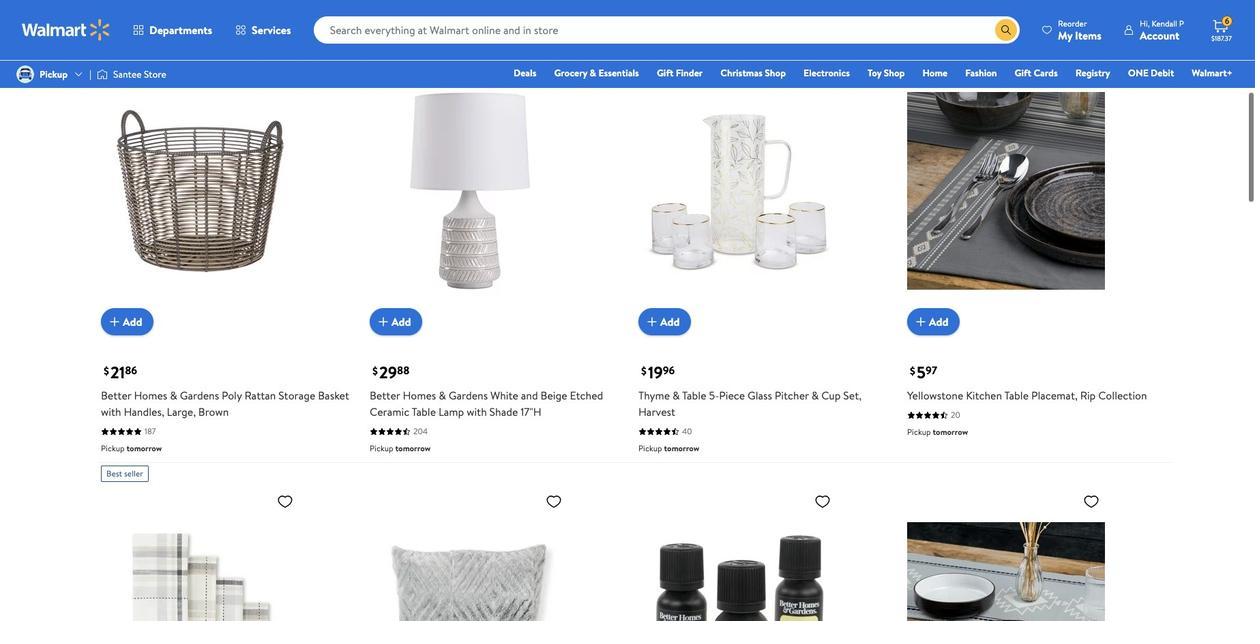 Task type: vqa. For each thing, say whether or not it's contained in the screenshot.
19's add to cart icon
yes



Task type: locate. For each thing, give the bounding box(es) containing it.
better for 29
[[370, 388, 400, 403]]

1 $ from the left
[[104, 364, 109, 379]]

deals link
[[508, 65, 543, 80]]

1 gardens from the left
[[180, 388, 219, 403]]

add up '86'
[[123, 314, 142, 329]]

$ inside "$ 19 96"
[[641, 364, 647, 379]]

gardens for 29
[[449, 388, 488, 403]]

2 add button from the left
[[370, 308, 422, 336]]

add to cart image for 29
[[375, 314, 392, 330]]

2 shop from the left
[[884, 66, 905, 80]]

1 gift from the left
[[657, 66, 674, 80]]

add
[[123, 314, 142, 329], [392, 314, 411, 329], [660, 314, 680, 329], [929, 314, 949, 329]]

2 gardens from the left
[[449, 388, 488, 403]]

$ left 5
[[910, 364, 915, 379]]

1 horizontal spatial add to cart image
[[644, 314, 660, 330]]

1 horizontal spatial shop
[[884, 66, 905, 80]]

with right lamp
[[467, 405, 487, 420]]

1 horizontal spatial with
[[467, 405, 487, 420]]

services button
[[224, 14, 303, 46]]

$ left the 29
[[372, 364, 378, 379]]

tomorrow down 187
[[127, 443, 162, 454]]

0 horizontal spatial table
[[412, 405, 436, 420]]

gift
[[657, 66, 674, 80], [1015, 66, 1032, 80]]

$ inside $ 21 86
[[104, 364, 109, 379]]

gardens inside better homes & gardens white and beige etched ceramic table lamp with shade 17"h
[[449, 388, 488, 403]]

better inside better homes & gardens poly rattan storage basket with handles, large, brown
[[101, 388, 131, 403]]

gift cards
[[1015, 66, 1058, 80]]

 image
[[97, 68, 108, 81]]

$ left the "19"
[[641, 364, 647, 379]]

homes up handles,
[[134, 388, 167, 403]]

add to cart image up 21
[[106, 314, 123, 330]]

table left 5-
[[682, 388, 706, 403]]

2 horizontal spatial best seller
[[644, 38, 681, 49]]

services
[[252, 23, 291, 38]]

pickup down handles,
[[101, 443, 125, 454]]

 image
[[16, 65, 34, 83]]

2 add to cart image from the left
[[644, 314, 660, 330]]

better up ceramic
[[370, 388, 400, 403]]

best seller
[[375, 38, 412, 49], [644, 38, 681, 49], [106, 468, 143, 480]]

pickup for 19
[[639, 443, 662, 454]]

$ inside $ 29 88
[[372, 364, 378, 379]]

0 horizontal spatial add to cart image
[[375, 314, 392, 330]]

add button for 5
[[907, 308, 960, 336]]

thyme
[[639, 388, 670, 403]]

better for 21
[[101, 388, 131, 403]]

better
[[101, 388, 131, 403], [370, 388, 400, 403]]

add for 19
[[660, 314, 680, 329]]

with inside better homes & gardens white and beige etched ceramic table lamp with shade 17"h
[[467, 405, 487, 420]]

gardens
[[180, 388, 219, 403], [449, 388, 488, 403]]

fashion link
[[959, 65, 1003, 80]]

tomorrow for 5
[[933, 426, 968, 438]]

homes for 29
[[403, 388, 436, 403]]

cup
[[822, 388, 841, 403]]

table
[[682, 388, 706, 403], [1005, 388, 1029, 403], [412, 405, 436, 420]]

grocery & essentials link
[[548, 65, 645, 80]]

santee
[[113, 68, 142, 81]]

2 add to cart image from the left
[[913, 314, 929, 330]]

40
[[682, 426, 692, 437]]

kendall
[[1152, 17, 1177, 29]]

mainstays decorative throw pillow, diamond cut faux fur, gray, 18" square, 1 per pack image
[[370, 488, 568, 621]]

1 better from the left
[[101, 388, 131, 403]]

harvest
[[639, 405, 675, 420]]

Walmart Site-Wide search field
[[314, 16, 1020, 44]]

$ left 21
[[104, 364, 109, 379]]

$
[[104, 364, 109, 379], [372, 364, 378, 379], [641, 364, 647, 379], [910, 364, 915, 379]]

0 horizontal spatial homes
[[134, 388, 167, 403]]

when
[[125, 18, 150, 33]]

20
[[951, 409, 960, 421]]

placemat,
[[1031, 388, 1078, 403]]

2 horizontal spatial seller
[[662, 38, 681, 49]]

add to cart image for 19
[[644, 314, 660, 330]]

0 horizontal spatial better
[[101, 388, 131, 403]]

2 gift from the left
[[1015, 66, 1032, 80]]

4 add button from the left
[[907, 308, 960, 336]]

set,
[[843, 388, 862, 403]]

table up 204
[[412, 405, 436, 420]]

88
[[397, 363, 410, 378]]

better homes & gardens poly rattan storage basket with handles, large, brown image
[[101, 57, 299, 325]]

gift left finder
[[657, 66, 674, 80]]

with
[[101, 405, 121, 420], [467, 405, 487, 420]]

add button up '86'
[[101, 308, 153, 336]]

1 add button from the left
[[101, 308, 153, 336]]

1 horizontal spatial gardens
[[449, 388, 488, 403]]

97
[[926, 363, 937, 378]]

pickup down 'yellowstone'
[[907, 426, 931, 438]]

hi, kendall p account
[[1140, 17, 1184, 43]]

add to favorites list, better homes & garden monday square fabric napkin set, beige, 20"w x 20"l, 4 pieces image
[[277, 493, 293, 510]]

seller
[[393, 38, 412, 49], [662, 38, 681, 49], [124, 468, 143, 480]]

gardens up lamp
[[449, 388, 488, 403]]

home link
[[917, 65, 954, 80]]

pickup tomorrow down 187
[[101, 443, 162, 454]]

& up large,
[[170, 388, 177, 403]]

add button up 97
[[907, 308, 960, 336]]

& inside better homes & gardens poly rattan storage basket with handles, large, brown
[[170, 388, 177, 403]]

0 horizontal spatial best seller
[[106, 468, 143, 480]]

homes down 88
[[403, 388, 436, 403]]

reorder my items
[[1058, 17, 1102, 43]]

glass
[[748, 388, 772, 403]]

homes inside better homes & gardens white and beige etched ceramic table lamp with shade 17"h
[[403, 388, 436, 403]]

toy shop link
[[862, 65, 911, 80]]

0 horizontal spatial add to cart image
[[106, 314, 123, 330]]

gardens up brown
[[180, 388, 219, 403]]

3 $ from the left
[[641, 364, 647, 379]]

add up 96
[[660, 314, 680, 329]]

shop right christmas
[[765, 66, 786, 80]]

pickup for 29
[[370, 443, 393, 454]]

gardens inside better homes & gardens poly rattan storage basket with handles, large, brown
[[180, 388, 219, 403]]

account
[[1140, 28, 1180, 43]]

kitchen
[[966, 388, 1002, 403]]

86
[[125, 363, 137, 378]]

0 horizontal spatial gardens
[[180, 388, 219, 403]]

1 horizontal spatial gift
[[1015, 66, 1032, 80]]

shop for christmas shop
[[765, 66, 786, 80]]

home
[[923, 66, 948, 80]]

cards
[[1034, 66, 1058, 80]]

add up 97
[[929, 314, 949, 329]]

pickup tomorrow down 40
[[639, 443, 699, 454]]

one
[[1128, 66, 1149, 80]]

1 horizontal spatial seller
[[393, 38, 412, 49]]

& up lamp
[[439, 388, 446, 403]]

1 add from the left
[[123, 314, 142, 329]]

pickup tomorrow for 5
[[907, 426, 968, 438]]

better homes & gardens 100% pure essential oils: lavender, peppermint, & lemon, 3 pack x 15ml image
[[639, 488, 836, 621]]

add to cart image
[[375, 314, 392, 330], [644, 314, 660, 330]]

tomorrow
[[933, 426, 968, 438], [127, 443, 162, 454], [395, 443, 431, 454], [664, 443, 699, 454]]

4 $ from the left
[[910, 364, 915, 379]]

add to cart image
[[106, 314, 123, 330], [913, 314, 929, 330]]

add to cart image up the "19"
[[644, 314, 660, 330]]

tomorrow for 29
[[395, 443, 431, 454]]

sort and filter section element
[[82, 0, 1173, 17]]

better homes & gardens white and beige etched ceramic table lamp with shade 17"h image
[[370, 57, 568, 325]]

pickup down ceramic
[[370, 443, 393, 454]]

pickup tomorrow down 204
[[370, 443, 431, 454]]

1 homes from the left
[[134, 388, 167, 403]]

1 horizontal spatial better
[[370, 388, 400, 403]]

tomorrow down 40
[[664, 443, 699, 454]]

homes for 21
[[134, 388, 167, 403]]

pickup tomorrow down 20
[[907, 426, 968, 438]]

table inside thyme & table 5-piece glass pitcher & cup set, harvest
[[682, 388, 706, 403]]

better down 21
[[101, 388, 131, 403]]

1 shop from the left
[[765, 66, 786, 80]]

add button up 96
[[639, 308, 691, 336]]

2 homes from the left
[[403, 388, 436, 403]]

add up 88
[[392, 314, 411, 329]]

1 horizontal spatial homes
[[403, 388, 436, 403]]

shop
[[765, 66, 786, 80], [884, 66, 905, 80]]

homes
[[134, 388, 167, 403], [403, 388, 436, 403]]

1 horizontal spatial table
[[682, 388, 706, 403]]

2 better from the left
[[370, 388, 400, 403]]

grocery
[[554, 66, 588, 80]]

pickup down harvest
[[639, 443, 662, 454]]

$ inside $ 5 97
[[910, 364, 915, 379]]

add to cart image up 97
[[913, 314, 929, 330]]

shop for toy shop
[[884, 66, 905, 80]]

$ 5 97
[[910, 361, 937, 384]]

5
[[917, 361, 926, 384]]

shop right toy
[[884, 66, 905, 80]]

gift left cards
[[1015, 66, 1032, 80]]

|
[[90, 68, 91, 81]]

3 add from the left
[[660, 314, 680, 329]]

1 add to cart image from the left
[[106, 314, 123, 330]]

3 add button from the left
[[639, 308, 691, 336]]

tomorrow down 204
[[395, 443, 431, 454]]

ceramic
[[370, 405, 409, 420]]

6
[[1225, 15, 1230, 27]]

1 horizontal spatial best
[[375, 38, 391, 49]]

&
[[590, 66, 596, 80], [170, 388, 177, 403], [439, 388, 446, 403], [673, 388, 680, 403], [812, 388, 819, 403]]

2 horizontal spatial table
[[1005, 388, 1029, 403]]

add for 5
[[929, 314, 949, 329]]

pickup tomorrow
[[907, 426, 968, 438], [101, 443, 162, 454], [370, 443, 431, 454], [639, 443, 699, 454]]

search icon image
[[1001, 25, 1012, 35]]

registry link
[[1070, 65, 1117, 80]]

add button up 88
[[370, 308, 422, 336]]

table right the kitchen on the right bottom
[[1005, 388, 1029, 403]]

1 with from the left
[[101, 405, 121, 420]]

add button
[[101, 308, 153, 336], [370, 308, 422, 336], [639, 308, 691, 336], [907, 308, 960, 336]]

1 horizontal spatial best seller
[[375, 38, 412, 49]]

pickup
[[40, 68, 68, 81], [907, 426, 931, 438], [101, 443, 125, 454], [370, 443, 393, 454], [639, 443, 662, 454]]

add for 29
[[392, 314, 411, 329]]

homes inside better homes & gardens poly rattan storage basket with handles, large, brown
[[134, 388, 167, 403]]

pitcher
[[775, 388, 809, 403]]

204
[[413, 426, 428, 437]]

0 horizontal spatial with
[[101, 405, 121, 420]]

1 add to cart image from the left
[[375, 314, 392, 330]]

2 $ from the left
[[372, 364, 378, 379]]

debit
[[1151, 66, 1174, 80]]

gift finder link
[[651, 65, 709, 80]]

add to favorites list, better homes & gardens 100% pure essential oils: lavender, peppermint, & lemon, 3 pack x 15ml image
[[815, 493, 831, 510]]

4 add from the left
[[929, 314, 949, 329]]

2 with from the left
[[467, 405, 487, 420]]

0 horizontal spatial gift
[[657, 66, 674, 80]]

tomorrow down 20
[[933, 426, 968, 438]]

2 horizontal spatial best
[[644, 38, 660, 49]]

0 horizontal spatial shop
[[765, 66, 786, 80]]

with left handles,
[[101, 405, 121, 420]]

1 horizontal spatial add to cart image
[[913, 314, 929, 330]]

0 horizontal spatial best
[[106, 468, 122, 480]]

2 add from the left
[[392, 314, 411, 329]]

best
[[375, 38, 391, 49], [644, 38, 660, 49], [106, 468, 122, 480]]

better inside better homes & gardens white and beige etched ceramic table lamp with shade 17"h
[[370, 388, 400, 403]]

add to cart image up the 29
[[375, 314, 392, 330]]

$ for 29
[[372, 364, 378, 379]]

tomorrow for 21
[[127, 443, 162, 454]]

$ 19 96
[[641, 361, 675, 384]]

departments
[[149, 23, 212, 38]]

electronics
[[804, 66, 850, 80]]



Task type: describe. For each thing, give the bounding box(es) containing it.
rip
[[1080, 388, 1096, 403]]

white
[[490, 388, 518, 403]]

$ for 19
[[641, 364, 647, 379]]

pickup tomorrow for 29
[[370, 443, 431, 454]]

add button for 21
[[101, 308, 153, 336]]

table for 19
[[682, 388, 706, 403]]

brown
[[198, 405, 229, 420]]

yellowstone
[[907, 388, 963, 403]]

yellowstone round kitchen table placemat, beth collection image
[[907, 488, 1105, 621]]

christmas
[[721, 66, 763, 80]]

purchased
[[153, 18, 201, 33]]

one debit
[[1128, 66, 1174, 80]]

add to favorites list, better homes & gardens white and beige etched ceramic table lamp with shade 17"h image
[[546, 63, 562, 80]]

handles,
[[124, 405, 164, 420]]

add to cart image for 5
[[913, 314, 929, 330]]

gift finder
[[657, 66, 703, 80]]

price when purchased online
[[98, 18, 233, 33]]

thyme & table 5-piece glass pitcher & cup set, harvest image
[[639, 57, 836, 325]]

& right thyme
[[673, 388, 680, 403]]

registry
[[1076, 66, 1110, 80]]

29
[[379, 361, 397, 384]]

pickup tomorrow for 19
[[639, 443, 699, 454]]

toy shop
[[868, 66, 905, 80]]

$ for 21
[[104, 364, 109, 379]]

fashion
[[965, 66, 997, 80]]

better homes & gardens poly rattan storage basket with handles, large, brown
[[101, 388, 349, 420]]

add to favorites list, yellowstone kitchen table placemat, rip collection image
[[1083, 63, 1100, 80]]

$ for 5
[[910, 364, 915, 379]]

187
[[145, 426, 156, 437]]

and
[[521, 388, 538, 403]]

19
[[648, 361, 663, 384]]

add to favorites list, mainstays decorative throw pillow, diamond cut faux fur, gray, 18" square, 1 per pack image
[[546, 493, 562, 510]]

pickup left |
[[40, 68, 68, 81]]

add button for 19
[[639, 308, 691, 336]]

toy
[[868, 66, 882, 80]]

etched
[[570, 388, 603, 403]]

pickup tomorrow for 21
[[101, 443, 162, 454]]

my
[[1058, 28, 1073, 43]]

price
[[98, 18, 122, 33]]

christmas shop
[[721, 66, 786, 80]]

online
[[204, 18, 233, 33]]

thyme & table 5-piece glass pitcher & cup set, harvest
[[639, 388, 862, 420]]

rattan
[[244, 388, 276, 403]]

add to favorites list, better homes & gardens poly rattan storage basket with handles, large, brown image
[[277, 63, 293, 80]]

table for 5
[[1005, 388, 1029, 403]]

add to cart image for 21
[[106, 314, 123, 330]]

beige
[[541, 388, 567, 403]]

& right grocery
[[590, 66, 596, 80]]

tomorrow for 19
[[664, 443, 699, 454]]

santee store
[[113, 68, 166, 81]]

yellowstone kitchen table placemat, rip collection
[[907, 388, 1147, 403]]

large,
[[167, 405, 196, 420]]

hi,
[[1140, 17, 1150, 29]]

0 horizontal spatial seller
[[124, 468, 143, 480]]

deals
[[514, 66, 537, 80]]

legal information image
[[238, 20, 249, 31]]

items
[[1075, 28, 1102, 43]]

electronics link
[[798, 65, 856, 80]]

Search search field
[[314, 16, 1020, 44]]

gift for gift finder
[[657, 66, 674, 80]]

lamp
[[439, 405, 464, 420]]

best seller for 19
[[644, 38, 681, 49]]

walmart+
[[1192, 66, 1233, 80]]

table inside better homes & gardens white and beige etched ceramic table lamp with shade 17"h
[[412, 405, 436, 420]]

store
[[144, 68, 166, 81]]

6 $187.37
[[1212, 15, 1232, 43]]

walmart+ link
[[1186, 65, 1239, 80]]

best for 19
[[644, 38, 660, 49]]

seller for 29
[[393, 38, 412, 49]]

seller for 19
[[662, 38, 681, 49]]

departments button
[[121, 14, 224, 46]]

better homes & gardens white and beige etched ceramic table lamp with shade 17"h
[[370, 388, 603, 420]]

essentials
[[599, 66, 639, 80]]

& left cup
[[812, 388, 819, 403]]

add to favorites list, thyme & table 5-piece glass pitcher & cup set, harvest image
[[815, 63, 831, 80]]

with inside better homes & gardens poly rattan storage basket with handles, large, brown
[[101, 405, 121, 420]]

add to favorites list, yellowstone round kitchen table placemat, beth collection image
[[1083, 493, 1100, 510]]

gift cards link
[[1009, 65, 1064, 80]]

96
[[663, 363, 675, 378]]

finder
[[676, 66, 703, 80]]

one debit link
[[1122, 65, 1180, 80]]

add for 21
[[123, 314, 142, 329]]

pickup for 21
[[101, 443, 125, 454]]

piece
[[719, 388, 745, 403]]

$ 29 88
[[372, 361, 410, 384]]

walmart image
[[22, 19, 111, 41]]

poly
[[222, 388, 242, 403]]

christmas shop link
[[714, 65, 792, 80]]

collection
[[1098, 388, 1147, 403]]

storage
[[279, 388, 315, 403]]

17"h
[[521, 405, 541, 420]]

yellowstone kitchen table placemat, rip collection image
[[907, 57, 1105, 325]]

basket
[[318, 388, 349, 403]]

better homes & garden monday square fabric napkin set, beige, 20"w x 20"l, 4 pieces image
[[101, 488, 299, 621]]

gardens for 21
[[180, 388, 219, 403]]

5-
[[709, 388, 719, 403]]

pickup for 5
[[907, 426, 931, 438]]

grocery & essentials
[[554, 66, 639, 80]]

shade
[[490, 405, 518, 420]]

& inside better homes & gardens white and beige etched ceramic table lamp with shade 17"h
[[439, 388, 446, 403]]

21
[[110, 361, 125, 384]]

gift for gift cards
[[1015, 66, 1032, 80]]

$187.37
[[1212, 33, 1232, 43]]

reorder
[[1058, 17, 1087, 29]]

$ 21 86
[[104, 361, 137, 384]]

add button for 29
[[370, 308, 422, 336]]

best for 29
[[375, 38, 391, 49]]

best seller for 29
[[375, 38, 412, 49]]



